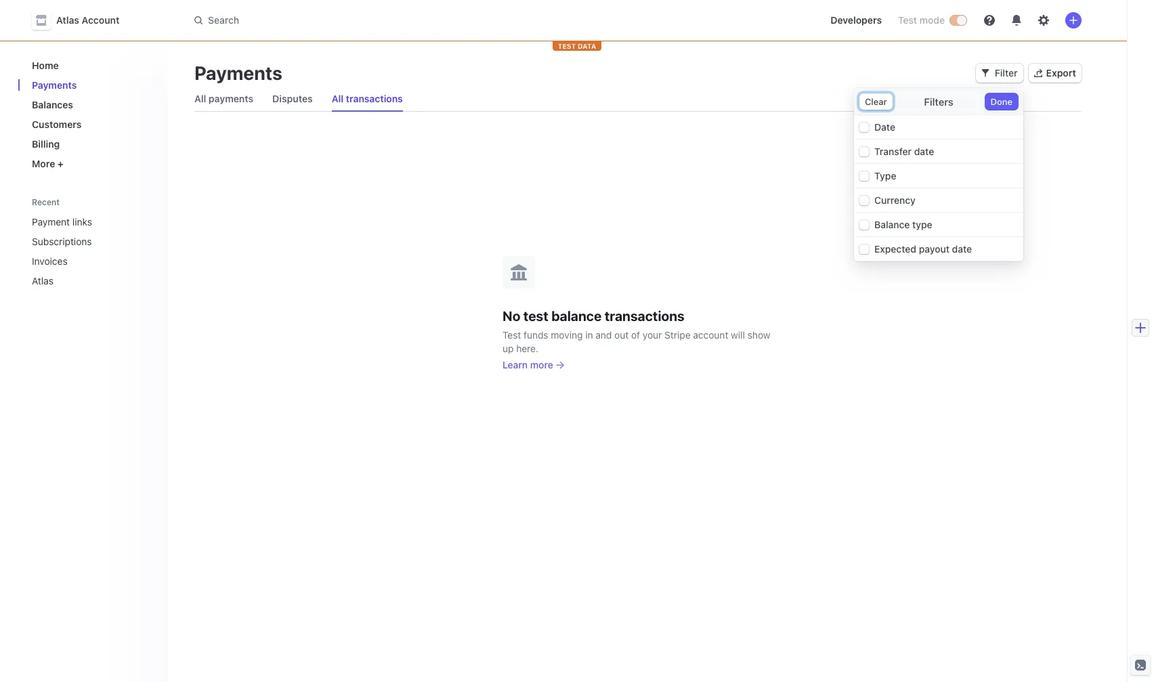 Task type: locate. For each thing, give the bounding box(es) containing it.
0 vertical spatial test
[[899, 14, 918, 26]]

balance
[[552, 308, 602, 324]]

test left the mode
[[899, 14, 918, 26]]

1 horizontal spatial test
[[899, 14, 918, 26]]

search
[[208, 14, 239, 26]]

developers
[[831, 14, 882, 26]]

atlas left the account at left top
[[56, 14, 79, 26]]

atlas account
[[56, 14, 120, 26]]

1 horizontal spatial atlas
[[56, 14, 79, 26]]

0 horizontal spatial test
[[503, 329, 521, 341]]

show
[[748, 329, 771, 341]]

2 all from the left
[[332, 93, 344, 104]]

test up up
[[503, 329, 521, 341]]

account
[[82, 14, 120, 26]]

account
[[694, 329, 729, 341]]

out
[[615, 329, 629, 341]]

all payments link
[[189, 89, 259, 108]]

and
[[596, 329, 612, 341]]

atlas down invoices
[[32, 275, 54, 287]]

atlas inside button
[[56, 14, 79, 26]]

in
[[586, 329, 593, 341]]

1 vertical spatial transactions
[[605, 308, 685, 324]]

balances link
[[26, 94, 157, 116]]

Search text field
[[186, 8, 569, 33]]

svg image
[[982, 69, 990, 77]]

test data
[[558, 42, 597, 50]]

customers
[[32, 119, 82, 130]]

subscriptions
[[32, 236, 92, 247]]

1 vertical spatial test
[[503, 329, 521, 341]]

1 horizontal spatial all
[[332, 93, 344, 104]]

1 horizontal spatial date
[[953, 243, 973, 255]]

all left payments
[[195, 93, 206, 104]]

0 horizontal spatial atlas
[[32, 275, 54, 287]]

1 all from the left
[[195, 93, 206, 104]]

0 horizontal spatial payments
[[32, 79, 77, 91]]

your
[[643, 329, 662, 341]]

transfer date
[[875, 146, 935, 157]]

clear
[[865, 96, 888, 107]]

help image
[[985, 15, 996, 26]]

0 horizontal spatial date
[[915, 146, 935, 157]]

no test balance transactions
[[503, 308, 685, 324]]

payment links
[[32, 216, 92, 228]]

payments up balances on the left of the page
[[32, 79, 77, 91]]

test mode
[[899, 14, 945, 26]]

0 vertical spatial atlas
[[56, 14, 79, 26]]

learn more
[[503, 359, 554, 370]]

all transactions link
[[326, 89, 408, 108]]

export
[[1047, 67, 1077, 79]]

test inside test funds moving in and out of your stripe account will show up here.
[[503, 329, 521, 341]]

atlas
[[56, 14, 79, 26], [32, 275, 54, 287]]

payments
[[209, 93, 254, 104]]

tab list
[[189, 87, 1082, 112]]

links
[[72, 216, 92, 228]]

here.
[[517, 343, 539, 354]]

payments
[[195, 62, 283, 84], [32, 79, 77, 91]]

billing
[[32, 138, 60, 150]]

0 vertical spatial transactions
[[346, 93, 403, 104]]

done button
[[986, 94, 1019, 110]]

type
[[875, 170, 897, 182]]

all
[[195, 93, 206, 104], [332, 93, 344, 104]]

atlas for atlas
[[32, 275, 54, 287]]

payments up payments
[[195, 62, 283, 84]]

export button
[[1029, 64, 1082, 83]]

atlas link
[[26, 270, 138, 292]]

invoices link
[[26, 250, 138, 272]]

0 horizontal spatial all
[[195, 93, 206, 104]]

test funds moving in and out of your stripe account will show up here.
[[503, 329, 771, 354]]

subscriptions link
[[26, 230, 138, 253]]

date right payout on the top of the page
[[953, 243, 973, 255]]

atlas account button
[[32, 11, 133, 30]]

atlas inside recent element
[[32, 275, 54, 287]]

learn
[[503, 359, 528, 370]]

more
[[531, 359, 554, 370]]

1 horizontal spatial transactions
[[605, 308, 685, 324]]

date right transfer
[[915, 146, 935, 157]]

filter
[[996, 67, 1018, 79]]

clear button
[[860, 94, 893, 110]]

disputes
[[273, 93, 313, 104]]

Search search field
[[186, 8, 569, 33]]

all right disputes
[[332, 93, 344, 104]]

stripe
[[665, 329, 691, 341]]

date
[[915, 146, 935, 157], [953, 243, 973, 255]]

all transactions
[[332, 93, 403, 104]]

test
[[899, 14, 918, 26], [503, 329, 521, 341]]

transactions
[[346, 93, 403, 104], [605, 308, 685, 324]]

filter button
[[977, 64, 1024, 83]]

disputes link
[[267, 89, 318, 108]]

1 vertical spatial atlas
[[32, 275, 54, 287]]

will
[[731, 329, 745, 341]]



Task type: vqa. For each thing, say whether or not it's contained in the screenshot.
leftmost "Test"
yes



Task type: describe. For each thing, give the bounding box(es) containing it.
expected payout date
[[875, 243, 973, 255]]

home link
[[26, 54, 157, 77]]

all payments
[[195, 93, 254, 104]]

core navigation links element
[[26, 54, 157, 175]]

test for test mode
[[899, 14, 918, 26]]

test for test funds moving in and out of your stripe account will show up here.
[[503, 329, 521, 341]]

invoices
[[32, 255, 68, 267]]

funds
[[524, 329, 549, 341]]

learn more link
[[503, 358, 564, 372]]

balance type
[[875, 219, 933, 230]]

no
[[503, 308, 521, 324]]

date
[[875, 121, 896, 133]]

expected
[[875, 243, 917, 255]]

of
[[632, 329, 640, 341]]

test
[[558, 42, 576, 50]]

balance
[[875, 219, 910, 230]]

data
[[578, 42, 597, 50]]

atlas for atlas account
[[56, 14, 79, 26]]

0 horizontal spatial transactions
[[346, 93, 403, 104]]

test
[[524, 308, 549, 324]]

home
[[32, 60, 59, 71]]

+
[[58, 158, 64, 169]]

tab list containing all payments
[[189, 87, 1082, 112]]

more +
[[32, 158, 64, 169]]

all for all transactions
[[332, 93, 344, 104]]

recent navigation links element
[[18, 191, 167, 292]]

payments inside core navigation links element
[[32, 79, 77, 91]]

developers link
[[826, 9, 888, 31]]

payment links link
[[26, 211, 138, 233]]

payments link
[[26, 74, 157, 96]]

billing link
[[26, 133, 157, 155]]

transfer
[[875, 146, 912, 157]]

mode
[[920, 14, 945, 26]]

1 vertical spatial date
[[953, 243, 973, 255]]

recent element
[[18, 211, 167, 292]]

balances
[[32, 99, 73, 110]]

up
[[503, 343, 514, 354]]

done
[[991, 96, 1013, 107]]

filters
[[925, 96, 954, 108]]

payout
[[919, 243, 950, 255]]

1 horizontal spatial payments
[[195, 62, 283, 84]]

settings image
[[1039, 15, 1050, 26]]

currency
[[875, 195, 916, 206]]

all for all payments
[[195, 93, 206, 104]]

recent
[[32, 197, 60, 207]]

customers link
[[26, 113, 157, 136]]

moving
[[551, 329, 583, 341]]

more
[[32, 158, 55, 169]]

0 vertical spatial date
[[915, 146, 935, 157]]

payment
[[32, 216, 70, 228]]

type
[[913, 219, 933, 230]]



